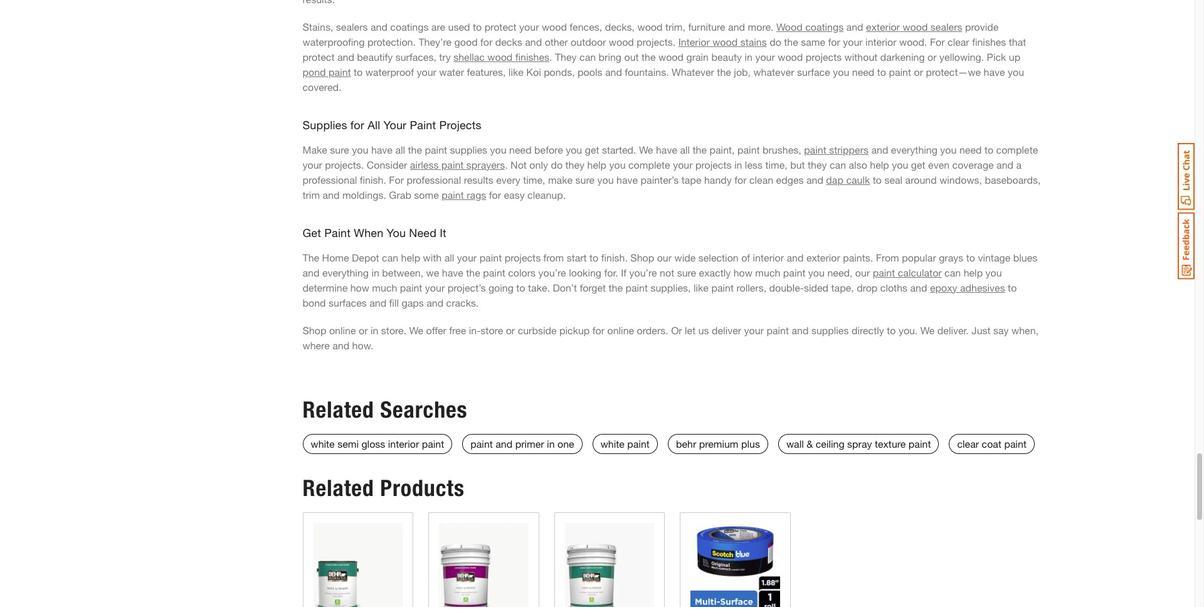Task type: describe. For each thing, give the bounding box(es) containing it.
directly
[[852, 324, 884, 336]]

provide
[[965, 20, 999, 32]]

fences,
[[570, 20, 602, 32]]

0 vertical spatial paint
[[410, 118, 436, 131]]

interior
[[679, 35, 710, 47]]

ponds,
[[544, 66, 575, 78]]

can help you determine how much paint your project's going to take. don't forget the paint supplies, like paint rollers, double-sided tape, drop cloths and
[[303, 266, 1005, 293]]

0 vertical spatial protect
[[485, 20, 517, 32]]

around
[[906, 173, 937, 185]]

wood up beauty
[[713, 35, 738, 47]]

start
[[567, 251, 587, 263]]

wood
[[777, 20, 803, 32]]

out
[[624, 51, 639, 62]]

related searches
[[303, 396, 468, 423]]

in-
[[469, 324, 481, 336]]

protect inside do the same for your interior wood. for clear finishes that protect and beautify surfaces, try
[[303, 51, 335, 62]]

make
[[303, 143, 327, 155]]

grain
[[687, 51, 709, 62]]

and up interior wood stains
[[728, 20, 745, 32]]

finishes inside do the same for your interior wood. for clear finishes that protect and beautify surfaces, try
[[972, 35, 1006, 47]]

between,
[[382, 266, 424, 278]]

you inside "can help you determine how much paint your project's going to take. don't forget the paint supplies, like paint rollers, double-sided tape, drop cloths and"
[[986, 266, 1002, 278]]

wall
[[787, 438, 804, 450]]

. inside . not only do they help you complete your projects in less time, but they can also help you get even coverage and a professional finish. for professional results every time, make sure you have painter's tape handy for clean edges and
[[505, 158, 508, 170]]

make sure you have all the paint supplies you need before you get started. we have all the paint, paint brushes, paint strippers
[[303, 143, 869, 155]]

1 horizontal spatial exterior
[[866, 20, 900, 32]]

take.
[[528, 281, 550, 293]]

where
[[303, 339, 330, 351]]

paints.
[[843, 251, 873, 263]]

white semi gloss interior paint link
[[303, 434, 452, 454]]

beautify
[[357, 51, 393, 62]]

1 horizontal spatial time,
[[766, 158, 788, 170]]

1 horizontal spatial we
[[639, 143, 653, 155]]

1 they from the left
[[566, 158, 585, 170]]

let
[[685, 324, 696, 336]]

store.
[[381, 324, 407, 336]]

your inside . not only do they help you complete your projects in less time, but they can also help you get even coverage and a professional finish. for professional results every time, make sure you have painter's tape handy for clean edges and
[[673, 158, 693, 170]]

projects for also
[[696, 158, 732, 170]]

the inside do the same for your interior wood. for clear finishes that protect and beautify surfaces, try
[[784, 35, 798, 47]]

popular
[[902, 251, 936, 263]]

paint calculator link
[[873, 266, 942, 278]]

interior inside do the same for your interior wood. for clear finishes that protect and beautify surfaces, try
[[866, 35, 897, 47]]

ceiling
[[816, 438, 845, 450]]

painter's
[[641, 173, 679, 185]]

or inside 'shellac wood finishes . they can bring out the wood grain beauty in your wood projects without darkening or yellowing. pick up pond paint'
[[928, 51, 937, 62]]

2 you're from the left
[[629, 266, 657, 278]]

you inside the home depot can help with all your paint projects from start to finish. shop our wide selection of interior and exterior paints. from popular grays to vintage blues and everything in between, we have the paint colors you're looking for. if you're not sure exactly how much paint you need, our
[[808, 266, 825, 278]]

to inside to bond surfaces and fill gaps and cracks.
[[1008, 281, 1017, 293]]

when,
[[1012, 324, 1039, 336]]

and inside to waterproof your water features, like koi ponds, pools and fountains. whatever the job, whatever surface you need to paint or protect—we have you covered.
[[605, 66, 622, 78]]

supplies inside shop online or in store. we offer free in-store or curbside pickup for online orders. or let us deliver your paint and supplies directly to you. we deliver. just say when, where and how.
[[812, 324, 849, 336]]

white for white semi gloss interior paint
[[311, 438, 335, 450]]

complete inside and everything you need to complete your projects. consider
[[997, 143, 1038, 155]]

tape
[[682, 173, 702, 185]]

water
[[439, 66, 464, 78]]

not
[[660, 266, 674, 278]]

outdoor
[[571, 35, 606, 47]]

much inside "can help you determine how much paint your project's going to take. don't forget the paint supplies, like paint rollers, double-sided tape, drop cloths and"
[[372, 281, 397, 293]]

a
[[1017, 158, 1022, 170]]

colors
[[508, 266, 536, 278]]

feedback link image
[[1178, 212, 1195, 280]]

have inside to waterproof your water features, like koi ponds, pools and fountains. whatever the job, whatever surface you need to paint or protect—we have you covered.
[[984, 66, 1005, 78]]

wood up "whatever"
[[778, 51, 803, 62]]

we
[[426, 266, 439, 278]]

decks
[[495, 35, 522, 47]]

paint strippers link
[[804, 143, 869, 155]]

projects
[[439, 118, 482, 131]]

free
[[449, 324, 466, 336]]

and up without
[[847, 20, 864, 32]]

2 vertical spatial interior
[[388, 438, 419, 450]]

exactly
[[699, 266, 731, 278]]

less
[[745, 158, 763, 170]]

strippers
[[829, 143, 869, 155]]

paint and primer in one link
[[462, 434, 583, 454]]

1 coatings from the left
[[390, 20, 429, 32]]

moldings.
[[342, 189, 386, 200]]

coat
[[982, 438, 1002, 450]]

in inside 'shellac wood finishes . they can bring out the wood grain beauty in your wood projects without darkening or yellowing. pick up pond paint'
[[745, 51, 753, 62]]

store
[[481, 324, 503, 336]]

one
[[558, 438, 574, 450]]

pond
[[303, 66, 326, 78]]

rags
[[467, 189, 486, 200]]

have inside . not only do they help you complete your projects in less time, but they can also help you get even coverage and a professional finish. for professional results every time, make sure you have painter's tape handy for clean edges and
[[617, 173, 638, 185]]

white for white paint
[[601, 438, 625, 450]]

0 horizontal spatial time,
[[523, 173, 545, 185]]

2 sealers from the left
[[931, 20, 963, 32]]

also
[[849, 158, 867, 170]]

cloths
[[881, 281, 908, 293]]

0 horizontal spatial we
[[409, 324, 423, 336]]

paint inside to waterproof your water features, like koi ponds, pools and fountains. whatever the job, whatever surface you need to paint or protect—we have you covered.
[[889, 66, 911, 78]]

to waterproof your water features, like koi ponds, pools and fountains. whatever the job, whatever surface you need to paint or protect—we have you covered.
[[303, 66, 1027, 93]]

dap
[[826, 173, 844, 185]]

orders.
[[637, 324, 669, 336]]

and up double-
[[787, 251, 804, 263]]

if
[[621, 266, 627, 278]]

seal
[[885, 173, 903, 185]]

projects. inside the provide waterproofing protection. they're good for decks and other outdoor wood projects.
[[637, 35, 676, 47]]

interior inside the home depot can help with all your paint projects from start to finish. shop our wide selection of interior and exterior paints. from popular grays to vintage blues and everything in between, we have the paint colors you're looking for. if you're not sure exactly how much paint you need, our
[[753, 251, 784, 263]]

sure inside . not only do they help you complete your projects in less time, but they can also help you get even coverage and a professional finish. for professional results every time, make sure you have painter's tape handy for clean edges and
[[576, 173, 595, 185]]

for right rags
[[489, 189, 501, 200]]

in inside . not only do they help you complete your projects in less time, but they can also help you get even coverage and a professional finish. for professional results every time, make sure you have painter's tape handy for clean edges and
[[735, 158, 742, 170]]

2 professional from the left
[[407, 173, 461, 185]]

project's
[[448, 281, 486, 293]]

products
[[380, 475, 465, 502]]

curbside
[[518, 324, 557, 336]]

to down "beautify"
[[354, 66, 363, 78]]

other
[[545, 35, 568, 47]]

can inside the home depot can help with all your paint projects from start to finish. shop our wide selection of interior and exterior paints. from popular grays to vintage blues and everything in between, we have the paint colors you're looking for. if you're not sure exactly how much paint you need, our
[[382, 251, 398, 263]]

and inside the provide waterproofing protection. they're good for decks and other outdoor wood projects.
[[525, 35, 542, 47]]

help down make sure you have all the paint supplies you need before you get started. we have all the paint, paint brushes, paint strippers
[[587, 158, 607, 170]]

wood up wood.
[[903, 20, 928, 32]]

brushes,
[[763, 143, 801, 155]]

like inside "can help you determine how much paint your project's going to take. don't forget the paint supplies, like paint rollers, double-sided tape, drop cloths and"
[[694, 281, 709, 293]]

complete inside . not only do they help you complete your projects in less time, but they can also help you get even coverage and a professional finish. for professional results every time, make sure you have painter's tape handy for clean edges and
[[629, 158, 670, 170]]

they're
[[419, 35, 452, 47]]

you inside and everything you need to complete your projects. consider
[[941, 143, 957, 155]]

wood up other
[[542, 20, 567, 32]]

and down double-
[[792, 324, 809, 336]]

the inside "can help you determine how much paint your project's going to take. don't forget the paint supplies, like paint rollers, double-sided tape, drop cloths and"
[[609, 281, 623, 293]]

going
[[489, 281, 514, 293]]

pools
[[578, 66, 603, 78]]

adhesives
[[960, 281, 1005, 293]]

your inside do the same for your interior wood. for clear finishes that protect and beautify surfaces, try
[[843, 35, 863, 47]]

and left dap
[[807, 173, 824, 185]]

it
[[440, 226, 447, 239]]

need,
[[828, 266, 853, 278]]

need inside to waterproof your water features, like koi ponds, pools and fountains. whatever the job, whatever surface you need to paint or protect—we have you covered.
[[852, 66, 875, 78]]

forget
[[580, 281, 606, 293]]

2 online from the left
[[608, 324, 634, 336]]

can inside "can help you determine how much paint your project's going to take. don't forget the paint supplies, like paint rollers, double-sided tape, drop cloths and"
[[945, 266, 961, 278]]

0 horizontal spatial all
[[395, 143, 405, 155]]

live chat image
[[1178, 143, 1195, 210]]

and inside do the same for your interior wood. for clear finishes that protect and beautify surfaces, try
[[337, 51, 354, 62]]

your inside the home depot can help with all your paint projects from start to finish. shop our wide selection of interior and exterior paints. from popular grays to vintage blues and everything in between, we have the paint colors you're looking for. if you're not sure exactly how much paint you need, our
[[457, 251, 477, 263]]

double-
[[769, 281, 804, 293]]

behr premium plus link
[[668, 434, 768, 454]]

the left paint,
[[693, 143, 707, 155]]

for.
[[604, 266, 618, 278]]

1 sealers from the left
[[336, 20, 368, 32]]

2 coatings from the left
[[806, 20, 844, 32]]

wood up to waterproof your water features, like koi ponds, pools and fountains. whatever the job, whatever surface you need to paint or protect—we have you covered.
[[659, 51, 684, 62]]

and up protection. on the left top
[[371, 20, 388, 32]]

can inside 'shellac wood finishes . they can bring out the wood grain beauty in your wood projects without darkening or yellowing. pick up pond paint'
[[580, 51, 596, 62]]

for inside the provide waterproofing protection. they're good for decks and other outdoor wood projects.
[[481, 35, 493, 47]]

dap caulk link
[[826, 173, 870, 185]]

have up . not only do they help you complete your projects in less time, but they can also help you get even coverage and a professional finish. for professional results every time, make sure you have painter's tape handy for clean edges and
[[656, 143, 677, 155]]

behr premium plus
[[676, 438, 760, 450]]

how.
[[352, 339, 373, 351]]

only
[[530, 158, 548, 170]]

airless
[[410, 158, 439, 170]]

5 gal. ultra pure white semi-gloss enamel low odor interior paint & primer image
[[565, 523, 655, 607]]

everything inside and everything you need to complete your projects. consider
[[891, 143, 938, 155]]

to right start
[[590, 251, 599, 263]]

wall & ceiling spray texture paint
[[787, 438, 931, 450]]

or inside to waterproof your water features, like koi ponds, pools and fountains. whatever the job, whatever surface you need to paint or protect—we have you covered.
[[914, 66, 923, 78]]

everything inside the home depot can help with all your paint projects from start to finish. shop our wide selection of interior and exterior paints. from popular grays to vintage blues and everything in between, we have the paint colors you're looking for. if you're not sure exactly how much paint you need, our
[[322, 266, 369, 278]]

help up seal
[[870, 158, 889, 170]]

try
[[439, 51, 451, 62]]

gaps
[[402, 296, 424, 308]]

for inside do the same for your interior wood. for clear finishes that protect and beautify surfaces, try
[[828, 35, 840, 47]]

pickup
[[560, 324, 590, 336]]

and left the a
[[997, 158, 1014, 170]]

to down without
[[877, 66, 886, 78]]

wide
[[675, 251, 696, 263]]

finishes inside 'shellac wood finishes . they can bring out the wood grain beauty in your wood projects without darkening or yellowing. pick up pond paint'
[[516, 51, 550, 62]]

much inside the home depot can help with all your paint projects from start to finish. shop our wide selection of interior and exterior paints. from popular grays to vintage blues and everything in between, we have the paint colors you're looking for. if you're not sure exactly how much paint you need, our
[[755, 266, 781, 278]]

you.
[[899, 324, 918, 336]]

fountains.
[[625, 66, 669, 78]]

to right grays at the right top of page
[[966, 251, 975, 263]]

clear inside do the same for your interior wood. for clear finishes that protect and beautify surfaces, try
[[948, 35, 970, 47]]



Task type: vqa. For each thing, say whether or not it's contained in the screenshot.
top-
no



Task type: locate. For each thing, give the bounding box(es) containing it.
and everything you need to complete your projects. consider
[[303, 143, 1041, 170]]

of
[[742, 251, 750, 263]]

0 vertical spatial interior
[[866, 35, 897, 47]]

finish. up moldings.
[[360, 173, 386, 185]]

sealers
[[336, 20, 368, 32], [931, 20, 963, 32]]

the down for.
[[609, 281, 623, 293]]

provide waterproofing protection. they're good for decks and other outdoor wood projects.
[[303, 20, 1002, 47]]

you're right if
[[629, 266, 657, 278]]

1 horizontal spatial projects.
[[637, 35, 676, 47]]

1 vertical spatial paint
[[324, 226, 351, 239]]

shop up "can help you determine how much paint your project's going to take. don't forget the paint supplies, like paint rollers, double-sided tape, drop cloths and"
[[631, 251, 654, 263]]

and down the
[[303, 266, 320, 278]]

calculator
[[898, 266, 942, 278]]

epoxy adhesives
[[930, 281, 1005, 293]]

or up protect—we on the right
[[928, 51, 937, 62]]

have down the started.
[[617, 173, 638, 185]]

white left semi
[[311, 438, 335, 450]]

0 vertical spatial sure
[[330, 143, 349, 155]]

0 vertical spatial get
[[585, 143, 599, 155]]

time,
[[766, 158, 788, 170], [523, 173, 545, 185]]

1 white from the left
[[311, 438, 335, 450]]

much
[[755, 266, 781, 278], [372, 281, 397, 293]]

your down make
[[303, 158, 322, 170]]

do down wood
[[770, 35, 782, 47]]

do up make
[[551, 158, 563, 170]]

1 vertical spatial much
[[372, 281, 397, 293]]

0 horizontal spatial for
[[389, 173, 404, 185]]

and left how.
[[333, 339, 350, 351]]

2 horizontal spatial interior
[[866, 35, 897, 47]]

1 vertical spatial projects
[[696, 158, 732, 170]]

pick
[[987, 51, 1006, 62]]

trim
[[303, 189, 320, 200]]

have up "consider"
[[371, 143, 393, 155]]

to right used
[[473, 20, 482, 32]]

paint up home
[[324, 226, 351, 239]]

bond
[[303, 296, 326, 308]]

premium
[[699, 438, 739, 450]]

0 horizontal spatial everything
[[322, 266, 369, 278]]

related for related products
[[303, 475, 374, 502]]

help
[[587, 158, 607, 170], [870, 158, 889, 170], [401, 251, 420, 263], [964, 266, 983, 278]]

1 vertical spatial complete
[[629, 158, 670, 170]]

related down semi
[[303, 475, 374, 502]]

all up "consider"
[[395, 143, 405, 155]]

0 vertical spatial finish.
[[360, 173, 386, 185]]

get paint when you need it
[[303, 226, 447, 239]]

for right good
[[481, 35, 493, 47]]

projects
[[806, 51, 842, 62], [696, 158, 732, 170], [505, 251, 541, 263]]

1 horizontal spatial white
[[601, 438, 625, 450]]

exterior up wood.
[[866, 20, 900, 32]]

the down beauty
[[717, 66, 731, 78]]

0 horizontal spatial they
[[566, 158, 585, 170]]

white paint
[[601, 438, 650, 450]]

1 horizontal spatial .
[[550, 51, 552, 62]]

finish.
[[360, 173, 386, 185], [601, 251, 628, 263]]

2 they from the left
[[808, 158, 827, 170]]

online left orders.
[[608, 324, 634, 336]]

1 horizontal spatial finish.
[[601, 251, 628, 263]]

depot
[[352, 251, 379, 263]]

time, down only
[[523, 173, 545, 185]]

or
[[671, 324, 682, 336]]

in down stains
[[745, 51, 753, 62]]

we left offer
[[409, 324, 423, 336]]

finish. inside . not only do they help you complete your projects in less time, but they can also help you get even coverage and a professional finish. for professional results every time, make sure you have painter's tape handy for clean edges and
[[360, 173, 386, 185]]

every
[[496, 173, 521, 185]]

0 horizontal spatial complete
[[629, 158, 670, 170]]

the
[[303, 251, 319, 263]]

get
[[585, 143, 599, 155], [911, 158, 926, 170]]

do inside . not only do they help you complete your projects in less time, but they can also help you get even coverage and a professional finish. for professional results every time, make sure you have painter's tape handy for clean edges and
[[551, 158, 563, 170]]

professional up some
[[407, 173, 461, 185]]

get left the started.
[[585, 143, 599, 155]]

our up drop
[[856, 266, 870, 278]]

do inside do the same for your interior wood. for clear finishes that protect and beautify surfaces, try
[[770, 35, 782, 47]]

blues
[[1014, 251, 1038, 263]]

2 related from the top
[[303, 475, 374, 502]]

can down outdoor
[[580, 51, 596, 62]]

projects inside . not only do they help you complete your projects in less time, but they can also help you get even coverage and a professional finish. for professional results every time, make sure you have painter's tape handy for clean edges and
[[696, 158, 732, 170]]

scotchblue 1.88 in. x 60 yds. original multi-surface painter's tape image
[[691, 523, 780, 607]]

1 horizontal spatial projects
[[696, 158, 732, 170]]

1 vertical spatial how
[[350, 281, 369, 293]]

0 horizontal spatial get
[[585, 143, 599, 155]]

sure inside the home depot can help with all your paint projects from start to finish. shop our wide selection of interior and exterior paints. from popular grays to vintage blues and everything in between, we have the paint colors you're looking for. if you're not sure exactly how much paint you need, our
[[677, 266, 696, 278]]

to left seal
[[873, 173, 882, 185]]

complete up painter's
[[629, 158, 670, 170]]

when
[[354, 226, 384, 239]]

all
[[395, 143, 405, 155], [680, 143, 690, 155], [445, 251, 454, 263]]

2 vertical spatial projects
[[505, 251, 541, 263]]

to inside and everything you need to complete your projects. consider
[[985, 143, 994, 155]]

1 horizontal spatial all
[[445, 251, 454, 263]]

or down darkening
[[914, 66, 923, 78]]

without
[[845, 51, 878, 62]]

paint rags for easy cleanup.
[[442, 189, 566, 200]]

0 horizontal spatial do
[[551, 158, 563, 170]]

1 horizontal spatial complete
[[997, 143, 1038, 155]]

more.
[[748, 20, 774, 32]]

0 horizontal spatial sealers
[[336, 20, 368, 32]]

projects inside the home depot can help with all your paint projects from start to finish. shop our wide selection of interior and exterior paints. from popular grays to vintage blues and everything in between, we have the paint colors you're looking for. if you're not sure exactly how much paint you need, our
[[505, 251, 541, 263]]

0 horizontal spatial need
[[509, 143, 532, 155]]

0 horizontal spatial interior
[[388, 438, 419, 450]]

the up the airless in the top of the page
[[408, 143, 422, 155]]

and right gaps
[[427, 296, 444, 308]]

whatever
[[754, 66, 795, 78]]

0 horizontal spatial online
[[329, 324, 356, 336]]

surfaces,
[[396, 51, 437, 62]]

2 horizontal spatial we
[[921, 324, 935, 336]]

supplies for all your paint projects
[[303, 118, 482, 131]]

protect up decks
[[485, 20, 517, 32]]

wood left 'trim,'
[[638, 20, 663, 32]]

have inside the home depot can help with all your paint projects from start to finish. shop our wide selection of interior and exterior paints. from popular grays to vintage blues and everything in between, we have the paint colors you're looking for. if you're not sure exactly how much paint you need, our
[[442, 266, 463, 278]]

shop
[[631, 251, 654, 263], [303, 324, 326, 336]]

exterior inside the home depot can help with all your paint projects from start to finish. shop our wide selection of interior and exterior paints. from popular grays to vintage blues and everything in between, we have the paint colors you're looking for. if you're not sure exactly how much paint you need, our
[[807, 251, 840, 263]]

like left koi
[[509, 66, 524, 78]]

they down make sure you have all the paint supplies you need before you get started. we have all the paint, paint brushes, paint strippers
[[566, 158, 585, 170]]

clear up yellowing. at the top of page
[[948, 35, 970, 47]]

and inside and everything you need to complete your projects. consider
[[872, 143, 889, 155]]

like
[[509, 66, 524, 78], [694, 281, 709, 293]]

1 vertical spatial projects.
[[325, 158, 364, 170]]

1 vertical spatial shop
[[303, 324, 326, 336]]

paint inside 'shellac wood finishes . they can bring out the wood grain beauty in your wood projects without darkening or yellowing. pick up pond paint'
[[329, 66, 351, 78]]

to inside to seal around windows, baseboards, trim and moldings. grab some
[[873, 173, 882, 185]]

1 vertical spatial protect
[[303, 51, 335, 62]]

interior
[[866, 35, 897, 47], [753, 251, 784, 263], [388, 438, 419, 450]]

projects. inside and everything you need to complete your projects. consider
[[325, 158, 364, 170]]

1 vertical spatial interior
[[753, 251, 784, 263]]

for right the pickup
[[593, 324, 605, 336]]

1 you're from the left
[[539, 266, 566, 278]]

your inside and everything you need to complete your projects. consider
[[303, 158, 322, 170]]

0 vertical spatial do
[[770, 35, 782, 47]]

related for related searches
[[303, 396, 374, 423]]

they
[[566, 158, 585, 170], [808, 158, 827, 170]]

0 horizontal spatial finishes
[[516, 51, 550, 62]]

for inside . not only do they help you complete your projects in less time, but they can also help you get even coverage and a professional finish. for professional results every time, make sure you have painter's tape handy for clean edges and
[[389, 173, 404, 185]]

1 horizontal spatial protect
[[485, 20, 517, 32]]

surface
[[797, 66, 830, 78]]

0 horizontal spatial projects
[[505, 251, 541, 263]]

1 vertical spatial supplies
[[812, 324, 849, 336]]

how down of
[[734, 266, 753, 278]]

0 vertical spatial shop
[[631, 251, 654, 263]]

1 horizontal spatial much
[[755, 266, 781, 278]]

the inside the home depot can help with all your paint projects from start to finish. shop our wide selection of interior and exterior paints. from popular grays to vintage blues and everything in between, we have the paint colors you're looking for. if you're not sure exactly how much paint you need, our
[[466, 266, 480, 278]]

stains
[[741, 35, 767, 47]]

wood down decks
[[488, 51, 513, 62]]

airless paint sprayers
[[410, 158, 505, 170]]

0 horizontal spatial shop
[[303, 324, 326, 336]]

for down the less
[[735, 173, 747, 185]]

your inside "can help you determine how much paint your project's going to take. don't forget the paint supplies, like paint rollers, double-sided tape, drop cloths and"
[[425, 281, 445, 293]]

0 horizontal spatial like
[[509, 66, 524, 78]]

decks,
[[605, 20, 635, 32]]

exterior up need,
[[807, 251, 840, 263]]

sealers up the waterproofing on the top left
[[336, 20, 368, 32]]

your up "whatever"
[[756, 51, 775, 62]]

1 online from the left
[[329, 324, 356, 336]]

need
[[852, 66, 875, 78], [509, 143, 532, 155], [960, 143, 982, 155]]

the
[[784, 35, 798, 47], [642, 51, 656, 62], [717, 66, 731, 78], [408, 143, 422, 155], [693, 143, 707, 155], [466, 266, 480, 278], [609, 281, 623, 293]]

how inside the home depot can help with all your paint projects from start to finish. shop our wide selection of interior and exterior paints. from popular grays to vintage blues and everything in between, we have the paint colors you're looking for. if you're not sure exactly how much paint you need, our
[[734, 266, 753, 278]]

have
[[984, 66, 1005, 78], [371, 143, 393, 155], [656, 143, 677, 155], [617, 173, 638, 185], [442, 266, 463, 278]]

1 vertical spatial like
[[694, 281, 709, 293]]

grays
[[939, 251, 964, 263]]

and left fill
[[370, 296, 387, 308]]

paint inside shop online or in store. we offer free in-store or curbside pickup for online orders. or let us deliver your paint and supplies directly to you. we deliver. just say when, where and how.
[[767, 324, 789, 336]]

1 vertical spatial get
[[911, 158, 926, 170]]

handy
[[704, 173, 732, 185]]

and left primer
[[496, 438, 513, 450]]

consider
[[367, 158, 407, 170]]

coatings
[[390, 20, 429, 32], [806, 20, 844, 32]]

projects up handy
[[696, 158, 732, 170]]

help up between,
[[401, 251, 420, 263]]

you're
[[539, 266, 566, 278], [629, 266, 657, 278]]

1 horizontal spatial like
[[694, 281, 709, 293]]

to inside "can help you determine how much paint your project's going to take. don't forget the paint supplies, like paint rollers, double-sided tape, drop cloths and"
[[516, 281, 525, 293]]

help inside "can help you determine how much paint your project's going to take. don't forget the paint supplies, like paint rollers, double-sided tape, drop cloths and"
[[964, 266, 983, 278]]

white right one
[[601, 438, 625, 450]]

2 white from the left
[[601, 438, 625, 450]]

in inside the home depot can help with all your paint projects from start to finish. shop our wide selection of interior and exterior paints. from popular grays to vintage blues and everything in between, we have the paint colors you're looking for. if you're not sure exactly how much paint you need, our
[[372, 266, 379, 278]]

exterior
[[866, 20, 900, 32], [807, 251, 840, 263]]

0 vertical spatial time,
[[766, 158, 788, 170]]

furniture
[[688, 20, 726, 32]]

shop inside shop online or in store. we offer free in-store or curbside pickup for online orders. or let us deliver your paint and supplies directly to you. we deliver. just say when, where and how.
[[303, 324, 326, 336]]

projects up surface
[[806, 51, 842, 62]]

to right adhesives
[[1008, 281, 1017, 293]]

online up how.
[[329, 324, 356, 336]]

interior right gloss
[[388, 438, 419, 450]]

offer
[[426, 324, 447, 336]]

get
[[303, 226, 321, 239]]

finish. inside the home depot can help with all your paint projects from start to finish. shop our wide selection of interior and exterior paints. from popular grays to vintage blues and everything in between, we have the paint colors you're looking for. if you're not sure exactly how much paint you need, our
[[601, 251, 628, 263]]

projects up the colors
[[505, 251, 541, 263]]

with
[[423, 251, 442, 263]]

1 vertical spatial exterior
[[807, 251, 840, 263]]

0 vertical spatial much
[[755, 266, 781, 278]]

for
[[930, 35, 945, 47], [389, 173, 404, 185]]

don't
[[553, 281, 577, 293]]

2 horizontal spatial need
[[960, 143, 982, 155]]

started.
[[602, 143, 636, 155]]

much up rollers,
[[755, 266, 781, 278]]

1 horizontal spatial how
[[734, 266, 753, 278]]

we right the started.
[[639, 143, 653, 155]]

1 horizontal spatial for
[[930, 35, 945, 47]]

1 vertical spatial everything
[[322, 266, 369, 278]]

1 related from the top
[[303, 396, 374, 423]]

just
[[972, 324, 991, 336]]

and down bring
[[605, 66, 622, 78]]

clear coat paint link
[[949, 434, 1035, 454]]

and left other
[[525, 35, 542, 47]]

we
[[639, 143, 653, 155], [409, 324, 423, 336], [921, 324, 935, 336]]

0 vertical spatial supplies
[[450, 143, 487, 155]]

get inside . not only do they help you complete your projects in less time, but they can also help you get even coverage and a professional finish. for professional results every time, make sure you have painter's tape handy for clean edges and
[[911, 158, 926, 170]]

and
[[371, 20, 388, 32], [728, 20, 745, 32], [847, 20, 864, 32], [525, 35, 542, 47], [337, 51, 354, 62], [605, 66, 622, 78], [872, 143, 889, 155], [997, 158, 1014, 170], [807, 173, 824, 185], [323, 189, 340, 200], [787, 251, 804, 263], [303, 266, 320, 278], [911, 281, 927, 293], [370, 296, 387, 308], [427, 296, 444, 308], [792, 324, 809, 336], [333, 339, 350, 351], [496, 438, 513, 450]]

shellac wood finishes link
[[454, 51, 550, 62]]

in inside shop online or in store. we offer free in-store or curbside pickup for online orders. or let us deliver your paint and supplies directly to you. we deliver. just say when, where and how.
[[371, 324, 379, 336]]

1 vertical spatial finishes
[[516, 51, 550, 62]]

up
[[1009, 51, 1021, 62]]

0 horizontal spatial supplies
[[450, 143, 487, 155]]

for inside do the same for your interior wood. for clear finishes that protect and beautify surfaces, try
[[930, 35, 945, 47]]

all inside the home depot can help with all your paint projects from start to finish. shop our wide selection of interior and exterior paints. from popular grays to vintage blues and everything in between, we have the paint colors you're looking for. if you're not sure exactly how much paint you need, our
[[445, 251, 454, 263]]

you're down from
[[539, 266, 566, 278]]

1 vertical spatial time,
[[523, 173, 545, 185]]

interior up without
[[866, 35, 897, 47]]

all right with at the top left of the page
[[445, 251, 454, 263]]

1 vertical spatial related
[[303, 475, 374, 502]]

they
[[555, 51, 577, 62]]

1 horizontal spatial sure
[[576, 173, 595, 185]]

or
[[928, 51, 937, 62], [914, 66, 923, 78], [359, 324, 368, 336], [506, 324, 515, 336]]

your inside 'shellac wood finishes . they can bring out the wood grain beauty in your wood projects without darkening or yellowing. pick up pond paint'
[[756, 51, 775, 62]]

2 horizontal spatial all
[[680, 143, 690, 155]]

0 horizontal spatial how
[[350, 281, 369, 293]]

can
[[580, 51, 596, 62], [830, 158, 846, 170], [382, 251, 398, 263], [945, 266, 961, 278]]

clear inside clear coat paint link
[[958, 438, 979, 450]]

supplies
[[303, 118, 347, 131]]

. inside 'shellac wood finishes . they can bring out the wood grain beauty in your wood projects without darkening or yellowing. pick up pond paint'
[[550, 51, 552, 62]]

like inside to waterproof your water features, like koi ponds, pools and fountains. whatever the job, whatever surface you need to paint or protect—we have you covered.
[[509, 66, 524, 78]]

0 horizontal spatial much
[[372, 281, 397, 293]]

your up decks
[[519, 20, 539, 32]]

for inside . not only do they help you complete your projects in less time, but they can also help you get even coverage and a professional finish. for professional results every time, make sure you have painter's tape handy for clean edges and
[[735, 173, 747, 185]]

help inside the home depot can help with all your paint projects from start to finish. shop our wide selection of interior and exterior paints. from popular grays to vintage blues and everything in between, we have the paint colors you're looking for. if you're not sure exactly how much paint you need, our
[[401, 251, 420, 263]]

0 vertical spatial for
[[930, 35, 945, 47]]

the down wood
[[784, 35, 798, 47]]

paint
[[329, 66, 351, 78], [889, 66, 911, 78], [425, 143, 447, 155], [738, 143, 760, 155], [804, 143, 827, 155], [442, 158, 464, 170], [442, 189, 464, 200], [480, 251, 502, 263], [483, 266, 505, 278], [783, 266, 806, 278], [873, 266, 895, 278], [400, 281, 422, 293], [626, 281, 648, 293], [712, 281, 734, 293], [767, 324, 789, 336], [422, 438, 444, 450], [471, 438, 493, 450], [627, 438, 650, 450], [909, 438, 931, 450], [1005, 438, 1027, 450]]

or up how.
[[359, 324, 368, 336]]

1 horizontal spatial professional
[[407, 173, 461, 185]]

time, down brushes,
[[766, 158, 788, 170]]

1 horizontal spatial everything
[[891, 143, 938, 155]]

related up semi
[[303, 396, 374, 423]]

0 horizontal spatial professional
[[303, 173, 357, 185]]

and down the calculator
[[911, 281, 927, 293]]

we right you.
[[921, 324, 935, 336]]

the up "project's" on the top
[[466, 266, 480, 278]]

0 vertical spatial how
[[734, 266, 753, 278]]

much up fill
[[372, 281, 397, 293]]

in left one
[[547, 438, 555, 450]]

before
[[535, 143, 563, 155]]

1 horizontal spatial our
[[856, 266, 870, 278]]

shop up where
[[303, 324, 326, 336]]

our
[[657, 251, 672, 263], [856, 266, 870, 278]]

your inside shop online or in store. we offer free in-store or curbside pickup for online orders. or let us deliver your paint and supplies directly to you. we deliver. just say when, where and how.
[[744, 324, 764, 336]]

shop inside the home depot can help with all your paint projects from start to finish. shop our wide selection of interior and exterior paints. from popular grays to vintage blues and everything in between, we have the paint colors you're looking for. if you're not sure exactly how much paint you need, our
[[631, 251, 654, 263]]

have down 'pick' on the top right of page
[[984, 66, 1005, 78]]

0 horizontal spatial sure
[[330, 143, 349, 155]]

0 vertical spatial projects.
[[637, 35, 676, 47]]

exterior wood sealers link
[[866, 20, 963, 32]]

0 horizontal spatial finish.
[[360, 173, 386, 185]]

and inside "can help you determine how much paint your project's going to take. don't forget the paint supplies, like paint rollers, double-sided tape, drop cloths and"
[[911, 281, 927, 293]]

complete
[[997, 143, 1038, 155], [629, 158, 670, 170]]

the up "fountains."
[[642, 51, 656, 62]]

1 professional from the left
[[303, 173, 357, 185]]

1 vertical spatial do
[[551, 158, 563, 170]]

5 gal. ultra pure white eggshell enamel low odor interior paint & primer image
[[439, 523, 529, 607]]

and inside paint and primer in one link
[[496, 438, 513, 450]]

1 gal. ultra pure white semi-gloss enamel low odor interior paint & primer image
[[313, 523, 403, 607]]

1 horizontal spatial you're
[[629, 266, 657, 278]]

1 horizontal spatial supplies
[[812, 324, 849, 336]]

to left you.
[[887, 324, 896, 336]]

spray
[[848, 438, 872, 450]]

0 horizontal spatial projects.
[[325, 158, 364, 170]]

0 horizontal spatial white
[[311, 438, 335, 450]]

to
[[473, 20, 482, 32], [354, 66, 363, 78], [877, 66, 886, 78], [985, 143, 994, 155], [873, 173, 882, 185], [590, 251, 599, 263], [966, 251, 975, 263], [516, 281, 525, 293], [1008, 281, 1017, 293], [887, 324, 896, 336]]

airless paint sprayers link
[[410, 158, 505, 170]]

get up around
[[911, 158, 926, 170]]

1 horizontal spatial finishes
[[972, 35, 1006, 47]]

darkening
[[881, 51, 925, 62]]

to down the colors
[[516, 281, 525, 293]]

0 vertical spatial finishes
[[972, 35, 1006, 47]]

need inside and everything you need to complete your projects. consider
[[960, 143, 982, 155]]

in up how.
[[371, 324, 379, 336]]

0 vertical spatial complete
[[997, 143, 1038, 155]]

in down depot
[[372, 266, 379, 278]]

for left 'all'
[[351, 118, 364, 131]]

your up tape
[[673, 158, 693, 170]]

0 horizontal spatial paint
[[324, 226, 351, 239]]

or right store
[[506, 324, 515, 336]]

1 horizontal spatial coatings
[[806, 20, 844, 32]]

1 horizontal spatial get
[[911, 158, 926, 170]]

0 horizontal spatial protect
[[303, 51, 335, 62]]

shellac wood finishes . they can bring out the wood grain beauty in your wood projects without darkening or yellowing. pick up pond paint
[[303, 51, 1024, 78]]

projects for wide
[[505, 251, 541, 263]]

0 horizontal spatial our
[[657, 251, 672, 263]]

and right trim in the left top of the page
[[323, 189, 340, 200]]

cracks.
[[446, 296, 479, 308]]

can inside . not only do they help you complete your projects in less time, but they can also help you get even coverage and a professional finish. for professional results every time, make sure you have painter's tape handy for clean edges and
[[830, 158, 846, 170]]

you
[[387, 226, 406, 239]]

the inside 'shellac wood finishes . they can bring out the wood grain beauty in your wood projects without darkening or yellowing. pick up pond paint'
[[642, 51, 656, 62]]

sided
[[804, 281, 829, 293]]

0 vertical spatial like
[[509, 66, 524, 78]]

yellowing.
[[940, 51, 984, 62]]

the inside to waterproof your water features, like koi ponds, pools and fountains. whatever the job, whatever surface you need to paint or protect—we have you covered.
[[717, 66, 731, 78]]

in
[[745, 51, 753, 62], [735, 158, 742, 170], [372, 266, 379, 278], [371, 324, 379, 336], [547, 438, 555, 450]]

1 horizontal spatial shop
[[631, 251, 654, 263]]

and inside to seal around windows, baseboards, trim and moldings. grab some
[[323, 189, 340, 200]]

to inside shop online or in store. we offer free in-store or curbside pickup for online orders. or let us deliver your paint and supplies directly to you. we deliver. just say when, where and how.
[[887, 324, 896, 336]]

0 vertical spatial exterior
[[866, 20, 900, 32]]

. left they
[[550, 51, 552, 62]]

0 horizontal spatial you're
[[539, 266, 566, 278]]

how inside "can help you determine how much paint your project's going to take. don't forget the paint supplies, like paint rollers, double-sided tape, drop cloths and"
[[350, 281, 369, 293]]

can down grays at the right top of page
[[945, 266, 961, 278]]

1 horizontal spatial interior
[[753, 251, 784, 263]]

your down surfaces,
[[417, 66, 437, 78]]

your inside to waterproof your water features, like koi ponds, pools and fountains. whatever the job, whatever surface you need to paint or protect—we have you covered.
[[417, 66, 437, 78]]

1 vertical spatial clear
[[958, 438, 979, 450]]

0 vertical spatial projects
[[806, 51, 842, 62]]

projects. up 'shellac wood finishes . they can bring out the wood grain beauty in your wood projects without darkening or yellowing. pick up pond paint'
[[637, 35, 676, 47]]

1 horizontal spatial sealers
[[931, 20, 963, 32]]

supplies,
[[651, 281, 691, 293]]

for inside shop online or in store. we offer free in-store or curbside pickup for online orders. or let us deliver your paint and supplies directly to you. we deliver. just say when, where and how.
[[593, 324, 605, 336]]

your up "project's" on the top
[[457, 251, 477, 263]]

1 horizontal spatial do
[[770, 35, 782, 47]]

wood inside the provide waterproofing protection. they're good for decks and other outdoor wood projects.
[[609, 35, 634, 47]]

professional up trim in the left top of the page
[[303, 173, 357, 185]]

deliver
[[712, 324, 742, 336]]

0 horizontal spatial exterior
[[807, 251, 840, 263]]

projects inside 'shellac wood finishes . they can bring out the wood grain beauty in your wood projects without darkening or yellowing. pick up pond paint'
[[806, 51, 842, 62]]



